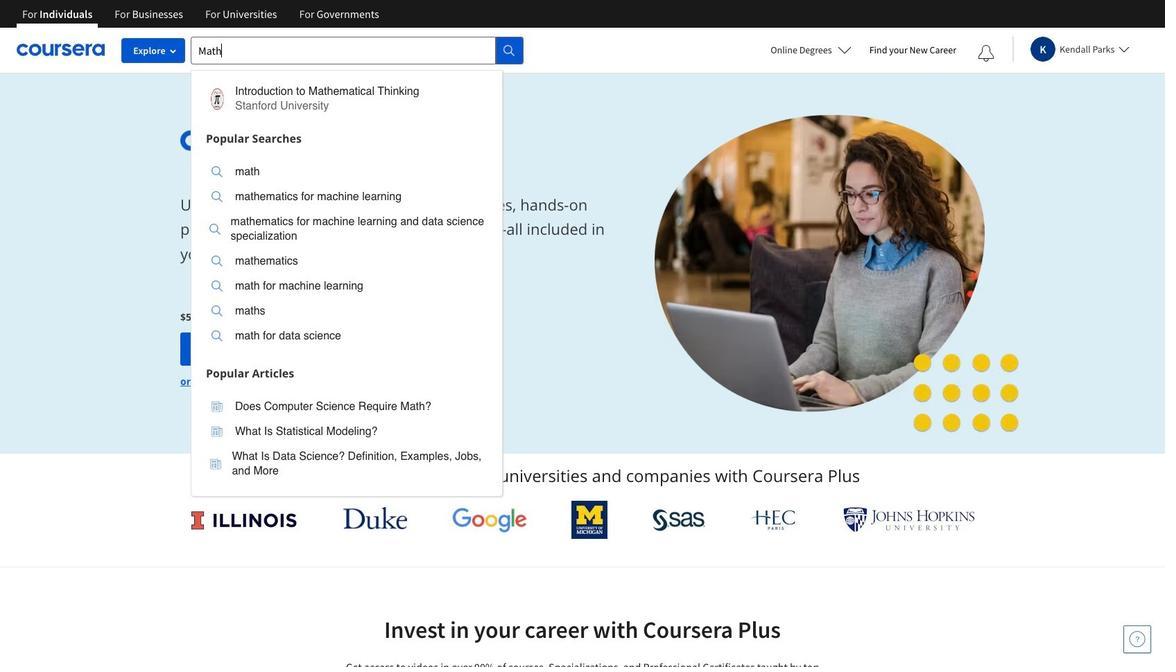 Task type: vqa. For each thing, say whether or not it's contained in the screenshot.
GOOGLE image
yes



Task type: locate. For each thing, give the bounding box(es) containing it.
coursera image
[[17, 39, 105, 61]]

suggestion image image
[[206, 88, 228, 110], [212, 166, 223, 178], [212, 191, 223, 203], [209, 224, 220, 235], [212, 256, 223, 267], [212, 281, 223, 292], [212, 306, 223, 317], [212, 331, 223, 342], [212, 402, 223, 413], [212, 427, 223, 438], [210, 459, 221, 470]]

1 vertical spatial list box
[[191, 386, 502, 496]]

autocomplete results list box
[[191, 70, 503, 497]]

duke university image
[[343, 508, 407, 530]]

None search field
[[191, 36, 524, 497]]

help center image
[[1129, 632, 1146, 649]]

0 vertical spatial list box
[[191, 151, 502, 361]]

sas image
[[653, 509, 705, 532]]

banner navigation
[[11, 0, 390, 28]]

coursera plus image
[[180, 130, 391, 151]]

list box
[[191, 151, 502, 361], [191, 386, 502, 496]]

university of michigan image
[[572, 502, 608, 540]]

2 list box from the top
[[191, 386, 502, 496]]

hec paris image
[[750, 506, 799, 535]]



Task type: describe. For each thing, give the bounding box(es) containing it.
What do you want to learn? text field
[[191, 36, 496, 64]]

johns hopkins university image
[[843, 508, 975, 533]]

university of illinois at urbana-champaign image
[[190, 509, 298, 532]]

google image
[[452, 508, 527, 533]]

1 list box from the top
[[191, 151, 502, 361]]



